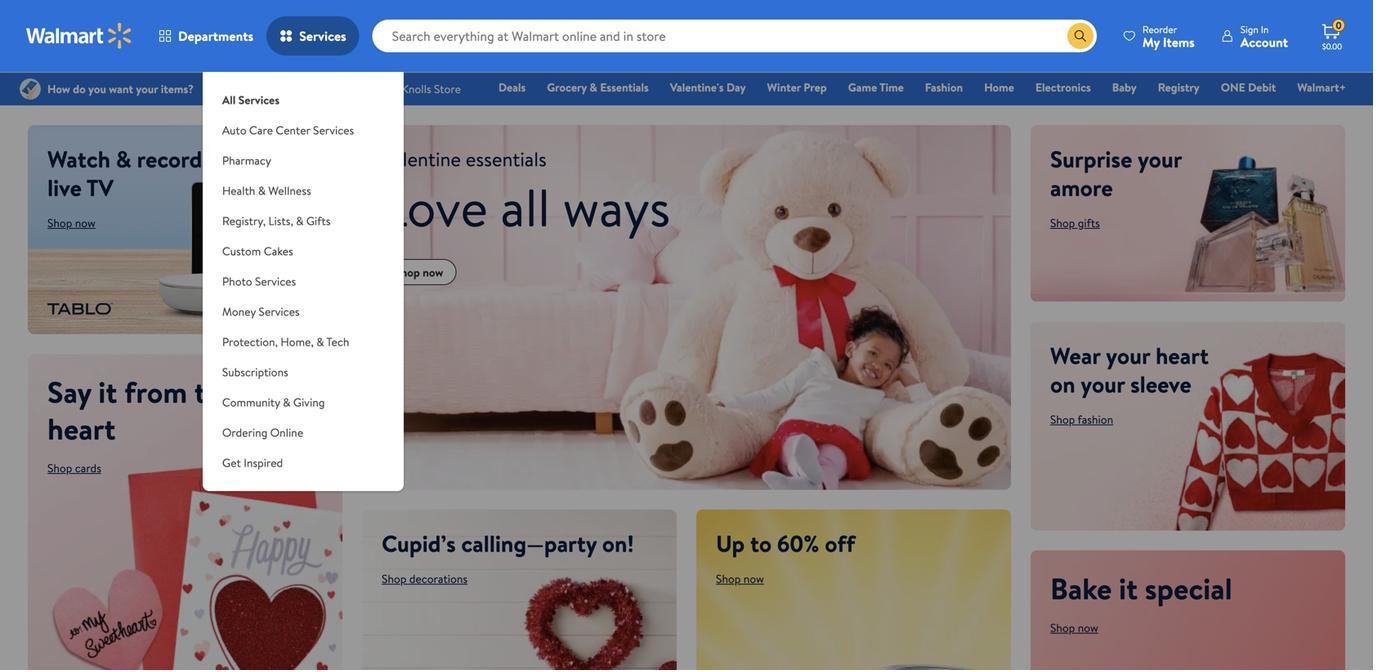 Task type: locate. For each thing, give the bounding box(es) containing it.
1 horizontal spatial it
[[1119, 568, 1138, 609]]

shop now link down love
[[382, 259, 456, 285]]

shop for watch & record live tv
[[47, 215, 72, 231]]

shop now down 'live'
[[47, 215, 96, 231]]

shop for cupid's calling—party on!
[[382, 571, 407, 587]]

shop now down up
[[716, 571, 764, 587]]

services for all services
[[238, 92, 279, 108]]

shop cards link
[[47, 460, 101, 476]]

shop now link down up
[[716, 571, 764, 587]]

fashion
[[925, 79, 963, 95]]

fashion
[[1078, 412, 1113, 427]]

shop down 'live'
[[47, 215, 72, 231]]

& inside the watch & record live tv
[[116, 143, 131, 175]]

love
[[382, 170, 488, 243]]

home
[[984, 79, 1014, 95]]

heart inside wear your heart on your sleeve
[[1156, 340, 1209, 372]]

0 horizontal spatial it
[[98, 371, 117, 412]]

winter prep
[[767, 79, 827, 95]]

auto care center services
[[222, 122, 354, 138]]

shop cards
[[47, 460, 101, 476]]

auto care center services button
[[203, 115, 404, 145]]

tv
[[86, 172, 114, 204]]

0
[[1336, 19, 1342, 32]]

1 vertical spatial it
[[1119, 568, 1138, 609]]

your up fashion
[[1081, 368, 1125, 400]]

say it from the heart
[[47, 371, 237, 449]]

your right the "surprise"
[[1138, 143, 1182, 175]]

time
[[879, 79, 904, 95]]

inspired
[[244, 455, 283, 471]]

tech
[[326, 334, 349, 350]]

0 vertical spatial heart
[[1156, 340, 1209, 372]]

shop for surprise your amore
[[1050, 215, 1075, 231]]

shop now for love all ways
[[395, 264, 443, 280]]

up
[[716, 528, 745, 560]]

&
[[590, 79, 597, 95], [116, 143, 131, 175], [258, 183, 266, 199], [296, 213, 304, 229], [316, 334, 324, 350], [283, 394, 290, 410]]

services button
[[267, 16, 359, 56]]

shop for wear your heart on your sleeve
[[1050, 412, 1075, 427]]

to
[[750, 528, 772, 560]]

your right wear
[[1106, 340, 1150, 372]]

your
[[1138, 143, 1182, 175], [1106, 340, 1150, 372], [1081, 368, 1125, 400]]

registry link
[[1151, 78, 1207, 96]]

health
[[222, 183, 255, 199]]

shop left cards
[[47, 460, 72, 476]]

online
[[270, 425, 303, 441]]

essentials
[[600, 79, 649, 95]]

0 vertical spatial it
[[98, 371, 117, 412]]

services up protection, home, & tech
[[259, 304, 300, 320]]

& for wellness
[[258, 183, 266, 199]]

it right "say"
[[98, 371, 117, 412]]

protection, home, & tech
[[222, 334, 349, 350]]

shop now down love
[[395, 264, 443, 280]]

protection, home, & tech button
[[203, 327, 404, 357]]

shop
[[47, 215, 72, 231], [1050, 215, 1075, 231], [395, 264, 420, 280], [1050, 412, 1075, 427], [47, 460, 72, 476], [382, 571, 407, 587], [716, 571, 741, 587], [1050, 620, 1075, 636]]

& right health at the top left of the page
[[258, 183, 266, 199]]

shop now link down bake
[[1050, 620, 1098, 636]]

heart inside say it from the heart
[[47, 408, 116, 449]]

on!
[[602, 528, 634, 560]]

shop now link for watch & record live tv
[[47, 215, 96, 231]]

up to 60% off
[[716, 528, 855, 560]]

shop left fashion
[[1050, 412, 1075, 427]]

it right bake
[[1119, 568, 1138, 609]]

money services
[[222, 304, 300, 320]]

bake
[[1050, 568, 1112, 609]]

one debit
[[1221, 79, 1276, 95]]

deals link
[[491, 78, 533, 96]]

decorations
[[409, 571, 468, 587]]

the
[[194, 371, 237, 412]]

cakes
[[264, 243, 293, 259]]

shop down cupid's
[[382, 571, 407, 587]]

shop now for up to 60% off
[[716, 571, 764, 587]]

one
[[1221, 79, 1245, 95]]

all
[[500, 170, 550, 243]]

0 horizontal spatial heart
[[47, 408, 116, 449]]

grocery & essentials
[[547, 79, 649, 95]]

love all ways
[[382, 170, 670, 243]]

now down bake
[[1078, 620, 1098, 636]]

shop down love
[[395, 264, 420, 280]]

services for photo services
[[255, 273, 296, 289]]

now down to at the bottom
[[744, 571, 764, 587]]

center
[[276, 122, 310, 138]]

account
[[1240, 33, 1288, 51]]

fashion link
[[918, 78, 970, 96]]

it inside say it from the heart
[[98, 371, 117, 412]]

shop now
[[47, 215, 96, 231], [395, 264, 443, 280], [716, 571, 764, 587], [1050, 620, 1098, 636]]

money
[[222, 304, 256, 320]]

sponsored
[[298, 332, 342, 346]]

& right grocery
[[590, 79, 597, 95]]

get
[[222, 455, 241, 471]]

ordering online
[[222, 425, 303, 441]]

registry, lists, & gifts
[[222, 213, 330, 229]]

reorder my items
[[1142, 22, 1195, 51]]

valentine's
[[670, 79, 724, 95]]

heart
[[1156, 340, 1209, 372], [47, 408, 116, 449]]

walmart+
[[1297, 79, 1346, 95]]

shop now link
[[47, 215, 96, 231], [382, 259, 456, 285], [716, 571, 764, 587], [1050, 620, 1098, 636]]

now for bake
[[1078, 620, 1098, 636]]

your for surprise
[[1138, 143, 1182, 175]]

now down tv
[[75, 215, 96, 231]]

shop now down bake
[[1050, 620, 1098, 636]]

shop now link for up to 60% off
[[716, 571, 764, 587]]

home link
[[977, 78, 1022, 96]]

special
[[1145, 568, 1232, 609]]

1 vertical spatial heart
[[47, 408, 116, 449]]

shop now for watch & record live tv
[[47, 215, 96, 231]]

registry, lists, & gifts button
[[203, 206, 404, 236]]

day
[[726, 79, 746, 95]]

now for watch
[[75, 215, 96, 231]]

& left giving
[[283, 394, 290, 410]]

now down love
[[423, 264, 443, 280]]

game time link
[[841, 78, 911, 96]]

shop down bake
[[1050, 620, 1075, 636]]

shop left gifts
[[1050, 215, 1075, 231]]

shop now for bake it special
[[1050, 620, 1098, 636]]

& right tv
[[116, 143, 131, 175]]

shop now link down 'live'
[[47, 215, 96, 231]]

1 horizontal spatial heart
[[1156, 340, 1209, 372]]

community & giving button
[[203, 387, 404, 418]]

shop down up
[[716, 571, 741, 587]]

60%
[[777, 528, 819, 560]]

photo
[[222, 273, 252, 289]]

services right all
[[238, 92, 279, 108]]

services down cakes
[[255, 273, 296, 289]]

community & giving
[[222, 394, 325, 410]]

services
[[299, 27, 346, 45], [238, 92, 279, 108], [313, 122, 354, 138], [255, 273, 296, 289], [259, 304, 300, 320]]

your inside surprise your amore
[[1138, 143, 1182, 175]]



Task type: vqa. For each thing, say whether or not it's contained in the screenshot.
wait
no



Task type: describe. For each thing, give the bounding box(es) containing it.
shop fashion
[[1050, 412, 1113, 427]]

shop now link for bake it special
[[1050, 620, 1098, 636]]

now for love
[[423, 264, 443, 280]]

shop gifts
[[1050, 215, 1100, 231]]

from
[[124, 371, 187, 412]]

registry,
[[222, 213, 266, 229]]

baby link
[[1105, 78, 1144, 96]]

sign
[[1240, 22, 1258, 36]]

bake it special
[[1050, 568, 1232, 609]]

cupid's
[[382, 528, 456, 560]]

watch & record live tv
[[47, 143, 202, 204]]

gifts
[[306, 213, 330, 229]]

it for special
[[1119, 568, 1138, 609]]

all
[[222, 92, 236, 108]]

shop decorations
[[382, 571, 468, 587]]

debit
[[1248, 79, 1276, 95]]

subscriptions
[[222, 364, 288, 380]]

giving
[[293, 394, 325, 410]]

shop for bake it special
[[1050, 620, 1075, 636]]

baby
[[1112, 79, 1137, 95]]

electronics link
[[1028, 78, 1098, 96]]

registry
[[1158, 79, 1200, 95]]

winter prep link
[[760, 78, 834, 96]]

shop for love all ways
[[395, 264, 420, 280]]

shop gifts link
[[1050, 215, 1100, 231]]

shop fashion link
[[1050, 412, 1113, 427]]

deals
[[498, 79, 526, 95]]

shop now link for love all ways
[[382, 259, 456, 285]]

surprise
[[1050, 143, 1132, 175]]

services up all services link on the top
[[299, 27, 346, 45]]

wellness
[[268, 183, 311, 199]]

lists,
[[268, 213, 293, 229]]

gifts
[[1078, 215, 1100, 231]]

shop for up to 60% off
[[716, 571, 741, 587]]

wear
[[1050, 340, 1101, 372]]

valentine's day
[[670, 79, 746, 95]]

it for from
[[98, 371, 117, 412]]

all services
[[222, 92, 279, 108]]

services right center
[[313, 122, 354, 138]]

my
[[1142, 33, 1160, 51]]

calling—party
[[461, 528, 597, 560]]

photo services button
[[203, 266, 404, 297]]

prep
[[804, 79, 827, 95]]

home,
[[281, 334, 314, 350]]

custom cakes button
[[203, 236, 404, 266]]

sleeve
[[1130, 368, 1191, 400]]

services for money services
[[259, 304, 300, 320]]

pharmacy
[[222, 152, 271, 168]]

search icon image
[[1074, 29, 1087, 42]]

say
[[47, 371, 91, 412]]

Walmart Site-Wide search field
[[372, 20, 1097, 52]]

on
[[1050, 368, 1075, 400]]

items
[[1163, 33, 1195, 51]]

sign in account
[[1240, 22, 1288, 51]]

amore
[[1050, 172, 1113, 204]]

& left 'gifts' in the left top of the page
[[296, 213, 304, 229]]

grocery
[[547, 79, 587, 95]]

ways
[[563, 170, 670, 243]]

& for giving
[[283, 394, 290, 410]]

surprise your amore
[[1050, 143, 1182, 204]]

health & wellness
[[222, 183, 311, 199]]

cards
[[75, 460, 101, 476]]

departments
[[178, 27, 253, 45]]

walmart+ link
[[1290, 78, 1353, 96]]

electronics
[[1035, 79, 1091, 95]]

custom cakes
[[222, 243, 293, 259]]

cupid's calling—party on!
[[382, 528, 634, 560]]

care
[[249, 122, 273, 138]]

Search search field
[[372, 20, 1097, 52]]

get inspired button
[[203, 448, 404, 478]]

& for essentials
[[590, 79, 597, 95]]

departments button
[[145, 16, 267, 56]]

ordering online button
[[203, 418, 404, 448]]

winter
[[767, 79, 801, 95]]

& left tech
[[316, 334, 324, 350]]

photo services
[[222, 273, 296, 289]]

one debit link
[[1213, 78, 1283, 96]]

shop decorations link
[[382, 571, 468, 587]]

$0.00
[[1322, 41, 1342, 52]]

off
[[825, 528, 855, 560]]

protection,
[[222, 334, 278, 350]]

health & wellness button
[[203, 176, 404, 206]]

game time
[[848, 79, 904, 95]]

grocery & essentials link
[[540, 78, 656, 96]]

reorder
[[1142, 22, 1177, 36]]

walmart image
[[26, 23, 132, 49]]

all services link
[[203, 72, 404, 115]]

in
[[1261, 22, 1269, 36]]

your for wear
[[1106, 340, 1150, 372]]

subscriptions button
[[203, 357, 404, 387]]

valentine's day link
[[663, 78, 753, 96]]

now for up
[[744, 571, 764, 587]]

& for record
[[116, 143, 131, 175]]

ordering
[[222, 425, 267, 441]]

shop for say it from the heart
[[47, 460, 72, 476]]

game
[[848, 79, 877, 95]]



